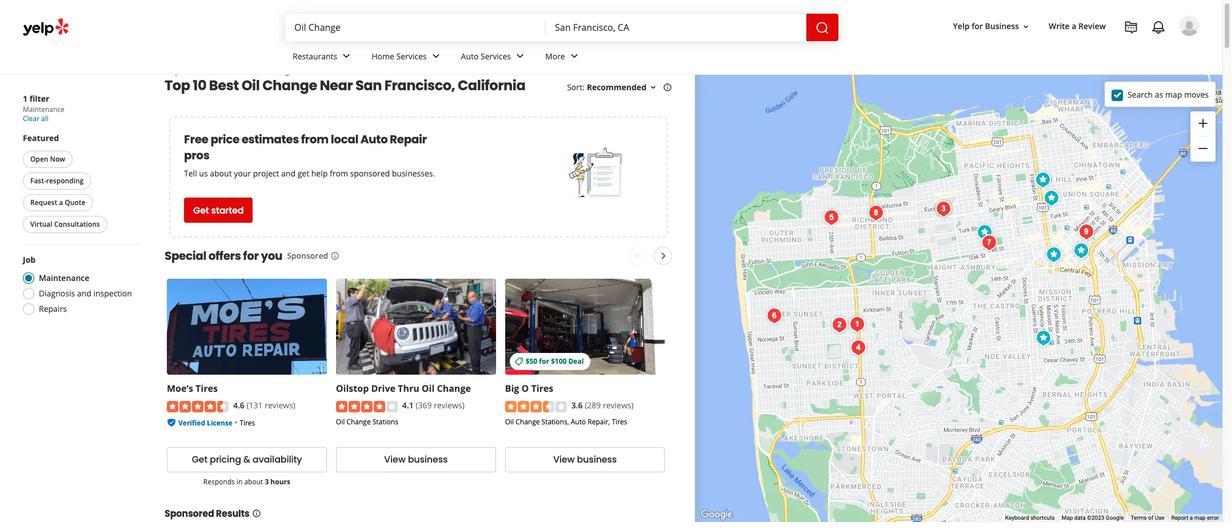 Task type: locate. For each thing, give the bounding box(es) containing it.
big
[[505, 356, 519, 368]]

featured
[[23, 133, 59, 144]]

valvoline instant oil change image right big o tires icon
[[1075, 220, 1098, 243]]

maintenance inside option group
[[39, 273, 89, 284]]

search image
[[816, 21, 830, 35]]

map
[[1062, 515, 1074, 522]]

0 horizontal spatial business
[[408, 427, 448, 440]]

maintenance down filter
[[23, 105, 64, 114]]

2 view business link from the left
[[505, 421, 665, 446]]

your
[[234, 141, 251, 152]]

0 horizontal spatial 24 chevron down v2 image
[[429, 49, 443, 63]]

1 horizontal spatial view business link
[[505, 421, 665, 446]]

change down 4.1 star rating image in the left of the page
[[347, 390, 371, 400]]

2 view from the left
[[553, 427, 575, 440]]

16 chevron down v2 image
[[1022, 22, 1031, 31]]

reviews) for oilstop drive thru oil change
[[434, 374, 465, 384]]

get inside button
[[193, 177, 209, 190]]

ksh automotive image
[[1040, 187, 1063, 210]]

price
[[211, 105, 240, 121]]

zoom out image
[[1197, 142, 1211, 156]]

None field
[[294, 21, 537, 34], [555, 21, 798, 34]]

0 horizontal spatial none field
[[294, 21, 537, 34]]

valvoline instant oil change image up "sunset service super lube" icon
[[846, 313, 869, 336]]

yelp for business
[[954, 21, 1020, 32]]

for right the yelp
[[972, 21, 983, 32]]

reviews) for big o tires
[[603, 374, 634, 384]]

24 chevron down v2 image right auto services
[[514, 49, 527, 63]]

24 chevron down v2 image inside auto services "link"
[[514, 49, 527, 63]]

reviews) up repair,
[[603, 374, 634, 384]]

open
[[30, 154, 48, 164]]

1 vertical spatial auto
[[361, 105, 388, 121]]

from
[[301, 105, 329, 121], [330, 141, 348, 152]]

1 reviews) from the left
[[265, 374, 296, 384]]

verified license
[[178, 392, 233, 401]]

as
[[1156, 89, 1164, 100]]

a right report
[[1190, 515, 1193, 522]]

1 vertical spatial a
[[59, 198, 63, 208]]

1 horizontal spatial none field
[[555, 21, 798, 34]]

2 horizontal spatial reviews)
[[603, 374, 634, 384]]

auto inside "link"
[[461, 51, 479, 62]]

moves
[[1185, 89, 1209, 100]]

group
[[1191, 112, 1216, 162]]

0 horizontal spatial for
[[243, 222, 259, 238]]

2 horizontal spatial auto
[[571, 390, 586, 400]]

error
[[1208, 515, 1220, 522]]

0 horizontal spatial auto
[[361, 105, 388, 121]]

for right $50
[[539, 330, 549, 340]]

1 horizontal spatial tires
[[531, 356, 554, 368]]

oilstop
[[336, 356, 369, 368]]

tires right repair,
[[612, 390, 628, 400]]

auto
[[461, 51, 479, 62], [361, 105, 388, 121], [571, 390, 586, 400]]

stations,
[[542, 390, 569, 400]]

1 24 chevron down v2 image from the left
[[429, 49, 443, 63]]

reviews)
[[265, 374, 296, 384], [434, 374, 465, 384], [603, 374, 634, 384]]

1 horizontal spatial and
[[281, 141, 296, 152]]

view business down repair,
[[553, 427, 617, 440]]

international sport motors image
[[1070, 239, 1093, 262]]

oilstop drive thru oil change
[[336, 356, 471, 368]]

help
[[311, 141, 328, 152]]

request a quote
[[30, 198, 85, 208]]

pricing
[[210, 427, 241, 440]]

tires up 4.6 star rating image
[[196, 356, 218, 368]]

map for error
[[1195, 515, 1206, 522]]

maintenance up diagnosis
[[39, 273, 89, 284]]

sunset 76 auto repair & tire center image
[[828, 314, 851, 337]]

1 business from the left
[[408, 427, 448, 440]]

0 vertical spatial auto
[[461, 51, 479, 62]]

about right us
[[210, 141, 232, 152]]

3.6 (289 reviews)
[[572, 374, 634, 384]]

1 vertical spatial maintenance
[[39, 273, 89, 284]]

3.6 star rating image
[[505, 374, 567, 386]]

0 horizontal spatial view
[[384, 427, 406, 440]]

google
[[1106, 515, 1124, 522]]

about left 3 at bottom
[[244, 450, 263, 460]]

2 horizontal spatial 24 chevron down v2 image
[[568, 49, 581, 63]]

1 vertical spatial and
[[77, 288, 91, 299]]

shortcuts
[[1031, 515, 1055, 522]]

24 chevron down v2 image down find field
[[429, 49, 443, 63]]

from left local
[[301, 105, 329, 121]]

1 horizontal spatial from
[[330, 141, 348, 152]]

1 filter maintenance clear all
[[23, 93, 64, 124]]

24 chevron down v2 image for auto services
[[514, 49, 527, 63]]

get left pricing
[[192, 427, 208, 440]]

moe's
[[167, 356, 193, 368]]

2 vertical spatial a
[[1190, 515, 1193, 522]]

restaurants link
[[284, 41, 363, 74]]

1 horizontal spatial a
[[1072, 21, 1077, 32]]

tires right o
[[531, 356, 554, 368]]

projects image
[[1125, 21, 1138, 34]]

top
[[165, 49, 190, 68]]

view business link down repair,
[[505, 421, 665, 446]]

24 chevron down v2 image
[[429, 49, 443, 63], [514, 49, 527, 63], [568, 49, 581, 63]]

map right as
[[1166, 89, 1183, 100]]

special offers for you
[[165, 222, 283, 238]]

1 vertical spatial valvoline instant oil change image
[[846, 313, 869, 336]]

0 vertical spatial valvoline instant oil change image
[[1075, 220, 1098, 243]]

drive
[[371, 356, 396, 368]]

1 horizontal spatial reviews)
[[434, 374, 465, 384]]

oil
[[257, 40, 266, 50], [242, 49, 260, 68], [422, 356, 435, 368], [336, 390, 345, 400], [505, 390, 514, 400]]

1 services from the left
[[397, 51, 427, 62]]

16 verified v2 image
[[167, 391, 176, 401]]

offers
[[209, 222, 241, 238]]

free price estimates from local auto repair pros tell us about your project and get help from sponsored businesses.
[[184, 105, 435, 152]]

0 vertical spatial a
[[1072, 21, 1077, 32]]

oil change link
[[257, 40, 293, 50]]

0 vertical spatial map
[[1166, 89, 1183, 100]]

1 horizontal spatial auto
[[461, 51, 479, 62]]

change for oil change
[[268, 40, 293, 50]]

user actions element
[[944, 14, 1216, 85]]

0 vertical spatial for
[[972, 21, 983, 32]]

0 horizontal spatial valvoline instant oil change image
[[846, 313, 869, 336]]

0 horizontal spatial a
[[59, 198, 63, 208]]

big o tires image
[[1043, 243, 1066, 266]]

0 horizontal spatial and
[[77, 288, 91, 299]]

0 horizontal spatial view business
[[384, 427, 448, 440]]

virtual consultations
[[30, 220, 100, 229]]

1 none field from the left
[[294, 21, 537, 34]]

2 reviews) from the left
[[434, 374, 465, 384]]

change for oil change stations, auto repair, tires
[[516, 390, 540, 400]]

auto down '3.6'
[[571, 390, 586, 400]]

0 horizontal spatial about
[[210, 141, 232, 152]]

1 horizontal spatial map
[[1195, 515, 1206, 522]]

for for $50
[[539, 330, 549, 340]]

reviews) right (131
[[265, 374, 296, 384]]

1 horizontal spatial business
[[577, 427, 617, 440]]

0 horizontal spatial map
[[1166, 89, 1183, 100]]

business down (369
[[408, 427, 448, 440]]

3 24 chevron down v2 image from the left
[[568, 49, 581, 63]]

get
[[193, 177, 209, 190], [192, 427, 208, 440]]

2 vertical spatial for
[[539, 330, 549, 340]]

view business link down stations
[[336, 421, 496, 446]]

1 horizontal spatial services
[[481, 51, 511, 62]]

change for oil change stations
[[347, 390, 371, 400]]

stress-free auto care / emerald auto image
[[932, 198, 955, 220], [932, 198, 955, 220]]

0 vertical spatial from
[[301, 105, 329, 121]]

view down the oil change stations, auto repair, tires
[[553, 427, 575, 440]]

virtual
[[30, 220, 52, 229]]

map left error
[[1195, 515, 1206, 522]]

get inside button
[[192, 427, 208, 440]]

1 horizontal spatial view business
[[553, 427, 617, 440]]

license
[[207, 392, 233, 401]]

a inside button
[[59, 198, 63, 208]]

view business down stations
[[384, 427, 448, 440]]

view down stations
[[384, 427, 406, 440]]

verified license button
[[178, 390, 233, 401]]

clear
[[23, 114, 39, 124]]

home services link
[[363, 41, 452, 74]]

0 horizontal spatial view business link
[[336, 421, 496, 446]]

$50 for $100 deal link
[[505, 252, 665, 348]]

2 24 chevron down v2 image from the left
[[514, 49, 527, 63]]

big o tires link
[[505, 356, 554, 368]]

hours
[[271, 450, 290, 460]]

fast-responding
[[30, 176, 84, 186]]

business
[[408, 427, 448, 440], [577, 427, 617, 440]]

nolan p. image
[[1180, 15, 1200, 36]]

get pricing & availability button
[[167, 421, 327, 446]]

24 chevron down v2 image right more
[[568, 49, 581, 63]]

report
[[1172, 515, 1189, 522]]

free price estimates from local auto repair pros image
[[569, 118, 626, 175]]

1 vertical spatial for
[[243, 222, 259, 238]]

keyboard
[[1006, 515, 1030, 522]]

1 vertical spatial from
[[330, 141, 348, 152]]

keyboard shortcuts
[[1006, 515, 1055, 522]]

quality tune-up shops image
[[978, 231, 1001, 254]]

stations
[[373, 390, 398, 400]]

1 view business link from the left
[[336, 421, 496, 446]]

0 vertical spatial about
[[210, 141, 232, 152]]

for
[[972, 21, 983, 32], [243, 222, 259, 238], [539, 330, 549, 340]]

1 horizontal spatial for
[[539, 330, 549, 340]]

2 horizontal spatial a
[[1190, 515, 1193, 522]]

clear all link
[[23, 114, 48, 124]]

and
[[281, 141, 296, 152], [77, 288, 91, 299]]

0 horizontal spatial services
[[397, 51, 427, 62]]

more link
[[536, 41, 591, 74]]

san
[[356, 49, 382, 68]]

auto services link
[[452, 41, 536, 74]]

terms
[[1131, 515, 1147, 522]]

reviews) right (369
[[434, 374, 465, 384]]

diagnosis
[[39, 288, 75, 299]]

for inside button
[[972, 21, 983, 32]]

3 reviews) from the left
[[603, 374, 634, 384]]

and left get
[[281, 141, 296, 152]]

terms of use link
[[1131, 515, 1165, 522]]

change up restaurants
[[268, 40, 293, 50]]

change
[[268, 40, 293, 50], [263, 49, 317, 68], [437, 356, 471, 368], [347, 390, 371, 400], [516, 390, 540, 400]]

4.1 star rating image
[[336, 374, 398, 386]]

2 none field from the left
[[555, 21, 798, 34]]

you
[[261, 222, 283, 238]]

1 horizontal spatial view
[[553, 427, 575, 440]]

moe's tires
[[167, 356, 218, 368]]

1 vertical spatial get
[[192, 427, 208, 440]]

request
[[30, 198, 57, 208]]

best
[[209, 49, 239, 68]]

0 vertical spatial get
[[193, 177, 209, 190]]

keyboard shortcuts button
[[1006, 515, 1055, 523]]

option group
[[19, 254, 142, 319]]

home services
[[372, 51, 427, 62]]

0 vertical spatial and
[[281, 141, 296, 152]]

in
[[237, 450, 243, 460]]

auto right local
[[361, 105, 388, 121]]

yelp for business button
[[949, 16, 1036, 37]]

2 horizontal spatial for
[[972, 21, 983, 32]]

business down repair,
[[577, 427, 617, 440]]

near
[[320, 49, 353, 68]]

a left quote
[[59, 198, 63, 208]]

2 horizontal spatial tires
[[612, 390, 628, 400]]

None search field
[[285, 14, 841, 41]]

services
[[397, 51, 427, 62], [481, 51, 511, 62]]

1 vertical spatial map
[[1195, 515, 1206, 522]]

from right help
[[330, 141, 348, 152]]

valvoline instant oil change image
[[1075, 220, 1098, 243], [846, 313, 869, 336]]

1 horizontal spatial 24 chevron down v2 image
[[514, 49, 527, 63]]

2 services from the left
[[481, 51, 511, 62]]

change down 3.6 star rating image
[[516, 390, 540, 400]]

24 chevron down v2 image inside more link
[[568, 49, 581, 63]]

2 business from the left
[[577, 427, 617, 440]]

services for auto services
[[481, 51, 511, 62]]

1 vertical spatial about
[[244, 450, 263, 460]]

a
[[1072, 21, 1077, 32], [59, 198, 63, 208], [1190, 515, 1193, 522]]

and right diagnosis
[[77, 288, 91, 299]]

0 horizontal spatial reviews)
[[265, 374, 296, 384]]

auto right francisco,
[[461, 51, 479, 62]]

24 chevron down v2 image inside home services "link"
[[429, 49, 443, 63]]

4.6 star rating image
[[167, 374, 229, 386]]

toy shop image
[[865, 202, 888, 224]]

none field near
[[555, 21, 798, 34]]

tell
[[184, 141, 197, 152]]

1
[[23, 93, 27, 104]]

get left started
[[193, 177, 209, 190]]

for left you
[[243, 222, 259, 238]]

a right write
[[1072, 21, 1077, 32]]



Task type: describe. For each thing, give the bounding box(es) containing it.
a for request
[[59, 198, 63, 208]]

reviews) for moe's tires
[[265, 374, 296, 384]]

$50
[[526, 330, 538, 340]]

google image
[[698, 508, 736, 523]]

use
[[1155, 515, 1165, 522]]

(131
[[247, 374, 263, 384]]

map region
[[569, 45, 1232, 523]]

services for home services
[[397, 51, 427, 62]]

repair
[[390, 105, 427, 121]]

notifications image
[[1152, 21, 1166, 34]]

write a review
[[1049, 21, 1106, 32]]

24 chevron down v2 image for home services
[[429, 49, 443, 63]]

schwerin automotive image
[[1032, 168, 1055, 191]]

&
[[243, 427, 250, 440]]

24 chevron down v2 image for more
[[568, 49, 581, 63]]

get started
[[193, 177, 244, 190]]

business
[[986, 21, 1020, 32]]

oil for oil change stations
[[336, 390, 345, 400]]

$50 for $100 deal
[[526, 330, 584, 340]]

$100
[[551, 330, 567, 340]]

4.1 (369 reviews)
[[402, 374, 465, 384]]

2 view business from the left
[[553, 427, 617, 440]]

map for moves
[[1166, 89, 1183, 100]]

verified
[[178, 392, 205, 401]]

business categories element
[[284, 41, 1200, 74]]

sponsored results
[[165, 481, 250, 494]]

california
[[458, 49, 526, 68]]

1 view from the left
[[384, 427, 406, 440]]

open now button
[[23, 151, 73, 168]]

consultations
[[54, 220, 100, 229]]

special
[[165, 222, 206, 238]]

a for report
[[1190, 515, 1193, 522]]

change up 4.1 (369 reviews)
[[437, 356, 471, 368]]

report a map error
[[1172, 515, 1220, 522]]

jt's auto repair image
[[763, 304, 786, 327]]

o
[[522, 356, 529, 368]]

search as map moves
[[1128, 89, 1209, 100]]

sponsored
[[350, 141, 390, 152]]

francisco,
[[385, 49, 455, 68]]

about inside free price estimates from local auto repair pros tell us about your project and get help from sponsored businesses.
[[210, 141, 232, 152]]

request a quote button
[[23, 194, 93, 212]]

yelp
[[954, 21, 970, 32]]

responds in about 3 hours
[[203, 450, 290, 460]]

restaurants
[[293, 51, 338, 62]]

diagnosis and inspection
[[39, 288, 132, 299]]

oil for oil change
[[257, 40, 266, 50]]

fast-
[[30, 176, 46, 186]]

0 vertical spatial maintenance
[[23, 105, 64, 114]]

responding
[[46, 176, 84, 186]]

thru
[[398, 356, 420, 368]]

next image
[[657, 223, 671, 236]]

16 deal v2 image
[[514, 331, 524, 340]]

previous image
[[631, 223, 645, 236]]

us
[[199, 141, 208, 152]]

view business link for tires
[[505, 421, 665, 446]]

fast-responding button
[[23, 173, 91, 190]]

moe's tires link
[[167, 356, 218, 368]]

for for yelp
[[972, 21, 983, 32]]

availability
[[253, 427, 302, 440]]

featured group
[[21, 133, 142, 236]]

10
[[193, 49, 207, 68]]

businesses.
[[392, 141, 435, 152]]

started
[[211, 177, 244, 190]]

write a review link
[[1045, 16, 1111, 37]]

0 horizontal spatial from
[[301, 105, 329, 121]]

sort:
[[567, 55, 585, 66]]

deal
[[569, 330, 584, 340]]

search
[[1128, 89, 1153, 100]]

and inside free price estimates from local auto repair pros tell us about your project and get help from sponsored businesses.
[[281, 141, 296, 152]]

get for get started
[[193, 177, 209, 190]]

precision auto repair image
[[974, 221, 996, 244]]

none field find
[[294, 21, 537, 34]]

2 vertical spatial auto
[[571, 390, 586, 400]]

3
[[265, 450, 269, 460]]

4.6 (131 reviews)
[[233, 374, 296, 384]]

view business link for thru
[[336, 421, 496, 446]]

24 chevron down v2 image
[[340, 49, 354, 63]]

big o tires
[[505, 356, 554, 368]]

get
[[298, 141, 309, 152]]

a for write
[[1072, 21, 1077, 32]]

1 horizontal spatial valvoline instant oil change image
[[1075, 220, 1098, 243]]

Near text field
[[555, 21, 798, 34]]

(289
[[585, 374, 601, 384]]

write
[[1049, 21, 1070, 32]]

1 view business from the left
[[384, 427, 448, 440]]

(369
[[416, 374, 432, 384]]

4.6
[[233, 374, 245, 384]]

responds
[[203, 450, 235, 460]]

inspection
[[93, 288, 132, 299]]

repairs
[[39, 304, 67, 315]]

16 info v2 image
[[252, 482, 261, 492]]

1 horizontal spatial about
[[244, 450, 263, 460]]

results
[[216, 481, 250, 494]]

option group containing job
[[19, 254, 142, 319]]

change left near
[[263, 49, 317, 68]]

top 10 best oil change near san francisco, california
[[165, 49, 526, 68]]

now
[[50, 154, 65, 164]]

oilstop drive thru oil change link
[[336, 356, 471, 368]]

Find text field
[[294, 21, 537, 34]]

advanced autowerks image
[[1032, 327, 1055, 350]]

sunset service super lube image
[[847, 337, 870, 359]]

local
[[331, 105, 358, 121]]

get started button
[[184, 171, 253, 196]]

and inside option group
[[77, 288, 91, 299]]

zoom in image
[[1197, 116, 1211, 130]]

estimates
[[242, 105, 299, 121]]

of
[[1149, 515, 1154, 522]]

oil change stations, auto repair, tires
[[505, 390, 628, 400]]

report a map error link
[[1172, 515, 1220, 522]]

0 horizontal spatial tires
[[196, 356, 218, 368]]

free
[[184, 105, 208, 121]]

4.1
[[402, 374, 414, 384]]

map data ©2023 google
[[1062, 515, 1124, 522]]

review
[[1079, 21, 1106, 32]]

3.6
[[572, 374, 583, 384]]

open now
[[30, 154, 65, 164]]

virtual consultations button
[[23, 216, 107, 233]]

jiffy lube image
[[820, 206, 843, 229]]

pros
[[184, 121, 210, 137]]

oil for oil change stations, auto repair, tires
[[505, 390, 514, 400]]

auto inside free price estimates from local auto repair pros tell us about your project and get help from sponsored businesses.
[[361, 105, 388, 121]]

oil change stations
[[336, 390, 398, 400]]

filter
[[30, 93, 49, 104]]

get for get pricing & availability
[[192, 427, 208, 440]]

sponsored
[[165, 481, 214, 494]]



Task type: vqa. For each thing, say whether or not it's contained in the screenshot.
Lombard Beauty Salon icon
no



